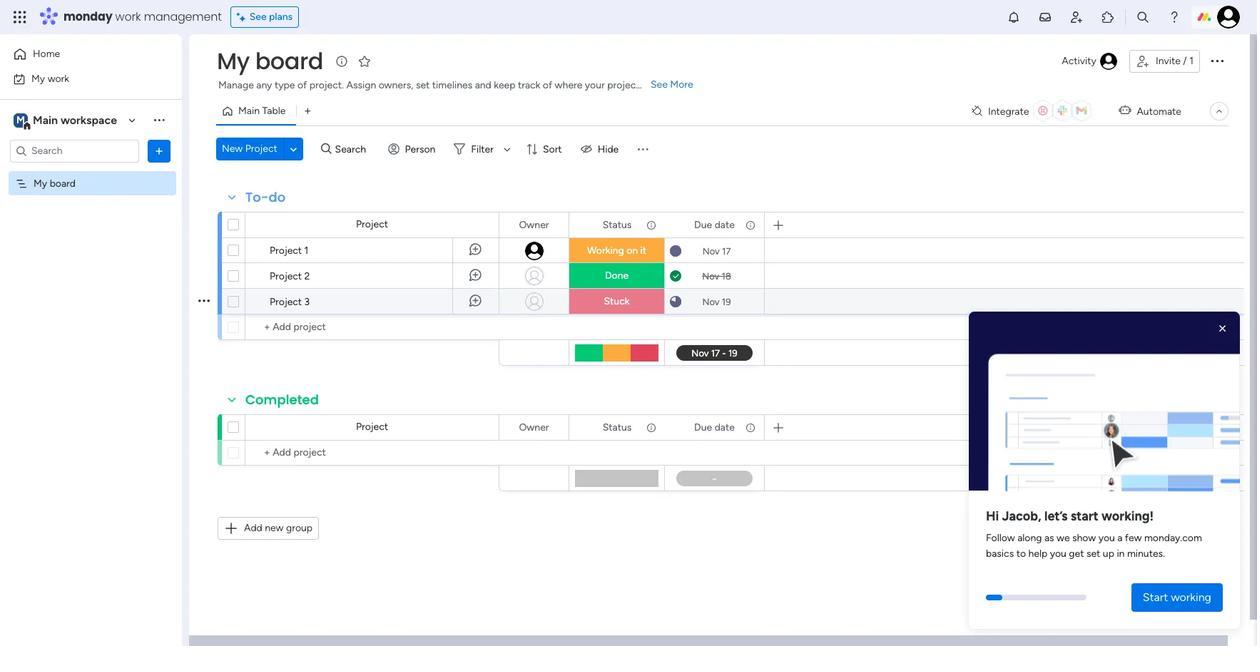 Task type: vqa. For each thing, say whether or not it's contained in the screenshot.
the rightmost List Box
no



Task type: locate. For each thing, give the bounding box(es) containing it.
group
[[286, 523, 313, 535]]

0 horizontal spatial see
[[250, 11, 267, 23]]

manage
[[218, 79, 254, 91]]

1 vertical spatial due
[[695, 422, 713, 434]]

1 right /
[[1190, 55, 1194, 67]]

status field for completed
[[599, 420, 636, 436]]

0 vertical spatial set
[[416, 79, 430, 91]]

0 horizontal spatial main
[[33, 113, 58, 127]]

it
[[641, 245, 647, 257]]

project 1
[[270, 245, 309, 257]]

board down search in workspace field
[[50, 177, 76, 190]]

1 vertical spatial set
[[1087, 548, 1101, 561]]

let's
[[1045, 509, 1068, 525]]

board up type
[[255, 45, 323, 77]]

my inside button
[[31, 72, 45, 85]]

my work
[[31, 72, 69, 85]]

new project
[[222, 143, 278, 155]]

1 vertical spatial date
[[715, 422, 735, 434]]

see left plans
[[250, 11, 267, 23]]

nov for 1
[[703, 246, 720, 257]]

1 owner from the top
[[519, 219, 549, 231]]

due for first due date field from the top
[[695, 219, 713, 231]]

0 vertical spatial nov
[[703, 246, 720, 257]]

0 horizontal spatial work
[[48, 72, 69, 85]]

nov left 18
[[703, 271, 720, 282]]

my board list box
[[0, 168, 182, 388]]

0 vertical spatial due
[[695, 219, 713, 231]]

see
[[250, 11, 267, 23], [651, 79, 668, 91]]

stuck
[[604, 296, 630, 308]]

start working button
[[1132, 584, 1224, 613]]

0 horizontal spatial you
[[1051, 548, 1067, 561]]

column information image for status
[[646, 422, 657, 434]]

my down search in workspace field
[[34, 177, 47, 190]]

status for to-do
[[603, 219, 632, 231]]

show board description image
[[333, 54, 350, 69]]

activity
[[1062, 55, 1097, 67]]

monday.com
[[1145, 533, 1203, 545]]

0 vertical spatial date
[[715, 219, 735, 231]]

done
[[605, 270, 629, 282]]

set left up
[[1087, 548, 1101, 561]]

monday
[[64, 9, 112, 25]]

my inside my board list box
[[34, 177, 47, 190]]

1 horizontal spatial set
[[1087, 548, 1101, 561]]

1 vertical spatial owner field
[[516, 420, 553, 436]]

2 due date from the top
[[695, 422, 735, 434]]

of right track
[[543, 79, 553, 91]]

1 horizontal spatial work
[[115, 9, 141, 25]]

main right workspace icon at top left
[[33, 113, 58, 127]]

nov 19
[[703, 297, 731, 307]]

main inside 'button'
[[238, 105, 260, 117]]

see plans
[[250, 11, 293, 23]]

my up the manage
[[217, 45, 250, 77]]

board
[[255, 45, 323, 77], [50, 177, 76, 190]]

owner
[[519, 219, 549, 231], [519, 422, 549, 434]]

options image right /
[[1209, 52, 1226, 69]]

0 horizontal spatial board
[[50, 177, 76, 190]]

main inside workspace selection element
[[33, 113, 58, 127]]

see inside 'see more' "link"
[[651, 79, 668, 91]]

1 vertical spatial owner
[[519, 422, 549, 434]]

workspace selection element
[[14, 112, 119, 130]]

column information image
[[646, 422, 657, 434], [745, 422, 757, 434]]

to-
[[246, 188, 269, 206]]

1 vertical spatial work
[[48, 72, 69, 85]]

main table button
[[216, 100, 297, 123]]

manage any type of project. assign owners, set timelines and keep track of where your project stands.
[[218, 79, 674, 91]]

main left table at the left of the page
[[238, 105, 260, 117]]

0 vertical spatial options image
[[1209, 52, 1226, 69]]

my board inside list box
[[34, 177, 76, 190]]

my
[[217, 45, 250, 77], [31, 72, 45, 85], [34, 177, 47, 190]]

1 status from the top
[[603, 219, 632, 231]]

date for first due date field from the top
[[715, 219, 735, 231]]

1 vertical spatial see
[[651, 79, 668, 91]]

0 horizontal spatial my board
[[34, 177, 76, 190]]

option
[[0, 171, 182, 173]]

main table
[[238, 105, 286, 117]]

hi
[[987, 509, 1000, 525]]

2 due from the top
[[695, 422, 713, 434]]

owners,
[[379, 79, 414, 91]]

1 horizontal spatial see
[[651, 79, 668, 91]]

monday work management
[[64, 9, 222, 25]]

0 vertical spatial owner field
[[516, 217, 553, 233]]

0 vertical spatial owner
[[519, 219, 549, 231]]

start working
[[1143, 591, 1212, 605]]

my down 'home'
[[31, 72, 45, 85]]

a
[[1118, 533, 1123, 545]]

status for completed
[[603, 422, 632, 434]]

Status field
[[599, 217, 636, 233], [599, 420, 636, 436]]

of right type
[[298, 79, 307, 91]]

you down we
[[1051, 548, 1067, 561]]

1 vertical spatial nov
[[703, 271, 720, 282]]

autopilot image
[[1120, 102, 1132, 120]]

0 vertical spatial due date field
[[691, 217, 739, 233]]

0 horizontal spatial set
[[416, 79, 430, 91]]

2 of from the left
[[543, 79, 553, 91]]

1 horizontal spatial you
[[1099, 533, 1116, 545]]

lottie animation image
[[969, 318, 1241, 497]]

nov left the 17
[[703, 246, 720, 257]]

1 up 2
[[305, 245, 309, 257]]

main
[[238, 105, 260, 117], [33, 113, 58, 127]]

work right monday
[[115, 9, 141, 25]]

hide
[[598, 143, 619, 155]]

status field for to-do
[[599, 217, 636, 233]]

1 horizontal spatial my board
[[217, 45, 323, 77]]

project
[[608, 79, 640, 91]]

2 nov from the top
[[703, 271, 720, 282]]

automate
[[1137, 105, 1182, 117]]

work inside button
[[48, 72, 69, 85]]

0 vertical spatial status
[[603, 219, 632, 231]]

0 vertical spatial board
[[255, 45, 323, 77]]

help
[[1029, 548, 1048, 561]]

column information image for status
[[646, 220, 657, 231]]

3 nov from the top
[[703, 297, 720, 307]]

stands.
[[642, 79, 674, 91]]

project
[[245, 143, 278, 155], [356, 218, 388, 231], [270, 245, 302, 257], [270, 271, 302, 283], [270, 296, 302, 308], [356, 421, 388, 433]]

work down 'home'
[[48, 72, 69, 85]]

workspace
[[61, 113, 117, 127]]

invite / 1 button
[[1130, 50, 1201, 73]]

work
[[115, 9, 141, 25], [48, 72, 69, 85]]

1 owner field from the top
[[516, 217, 553, 233]]

timelines
[[432, 79, 473, 91]]

0 vertical spatial status field
[[599, 217, 636, 233]]

see inside see plans button
[[250, 11, 267, 23]]

we
[[1057, 533, 1070, 545]]

you
[[1099, 533, 1116, 545], [1051, 548, 1067, 561]]

2 column information image from the left
[[745, 422, 757, 434]]

1 horizontal spatial column information image
[[745, 422, 757, 434]]

1 vertical spatial due date field
[[691, 420, 739, 436]]

2 vertical spatial nov
[[703, 297, 720, 307]]

column information image
[[646, 220, 657, 231], [745, 220, 757, 231]]

0 horizontal spatial of
[[298, 79, 307, 91]]

home button
[[9, 43, 153, 66]]

To-do field
[[242, 188, 289, 207]]

of
[[298, 79, 307, 91], [543, 79, 553, 91]]

options image
[[1209, 52, 1226, 69], [152, 144, 166, 158]]

Completed field
[[242, 391, 323, 410]]

table
[[262, 105, 286, 117]]

1 vertical spatial you
[[1051, 548, 1067, 561]]

Search in workspace field
[[30, 143, 119, 159]]

1 column information image from the left
[[646, 220, 657, 231]]

1 vertical spatial status
[[603, 422, 632, 434]]

as
[[1045, 533, 1055, 545]]

Due date field
[[691, 217, 739, 233], [691, 420, 739, 436]]

select product image
[[13, 10, 27, 24]]

to-do
[[246, 188, 286, 206]]

see left 'more'
[[651, 79, 668, 91]]

my board down search in workspace field
[[34, 177, 76, 190]]

0 horizontal spatial column information image
[[646, 422, 657, 434]]

2 due date field from the top
[[691, 420, 739, 436]]

1 column information image from the left
[[646, 422, 657, 434]]

progress bar
[[987, 595, 1003, 601]]

1 horizontal spatial main
[[238, 105, 260, 117]]

1 nov from the top
[[703, 246, 720, 257]]

do
[[269, 188, 286, 206]]

My board field
[[213, 45, 327, 77]]

set inside follow along as we show you a few monday.com basics to help you get set up in minutes.
[[1087, 548, 1101, 561]]

arrow down image
[[499, 141, 516, 158]]

0 vertical spatial see
[[250, 11, 267, 23]]

v2 search image
[[321, 141, 332, 157]]

1 horizontal spatial of
[[543, 79, 553, 91]]

invite members image
[[1070, 10, 1084, 24]]

0 horizontal spatial column information image
[[646, 220, 657, 231]]

1 horizontal spatial 1
[[1190, 55, 1194, 67]]

0 vertical spatial due date
[[695, 219, 735, 231]]

18
[[722, 271, 732, 282]]

2 column information image from the left
[[745, 220, 757, 231]]

2 date from the top
[[715, 422, 735, 434]]

1 horizontal spatial options image
[[1209, 52, 1226, 69]]

Owner field
[[516, 217, 553, 233], [516, 420, 553, 436]]

work for monday
[[115, 9, 141, 25]]

set
[[416, 79, 430, 91], [1087, 548, 1101, 561]]

2 status from the top
[[603, 422, 632, 434]]

jacob simon image
[[1218, 6, 1241, 29]]

due date
[[695, 219, 735, 231], [695, 422, 735, 434]]

1 date from the top
[[715, 219, 735, 231]]

due for first due date field from the bottom of the page
[[695, 422, 713, 434]]

date
[[715, 219, 735, 231], [715, 422, 735, 434]]

0 vertical spatial 1
[[1190, 55, 1194, 67]]

1 due date field from the top
[[691, 217, 739, 233]]

show
[[1073, 533, 1097, 545]]

set right owners,
[[416, 79, 430, 91]]

options image down workspace options image
[[152, 144, 166, 158]]

add to favorites image
[[358, 54, 372, 68]]

1 vertical spatial my board
[[34, 177, 76, 190]]

1 horizontal spatial column information image
[[745, 220, 757, 231]]

you left a
[[1099, 533, 1116, 545]]

my board up any
[[217, 45, 323, 77]]

nov left 19
[[703, 297, 720, 307]]

0 horizontal spatial 1
[[305, 245, 309, 257]]

1 status field from the top
[[599, 217, 636, 233]]

search everything image
[[1136, 10, 1151, 24]]

sort
[[543, 143, 562, 155]]

see for see more
[[651, 79, 668, 91]]

add new group
[[244, 523, 313, 535]]

due
[[695, 219, 713, 231], [695, 422, 713, 434]]

1 vertical spatial due date
[[695, 422, 735, 434]]

0 vertical spatial work
[[115, 9, 141, 25]]

1 vertical spatial status field
[[599, 420, 636, 436]]

2 status field from the top
[[599, 420, 636, 436]]

1 vertical spatial board
[[50, 177, 76, 190]]

menu image
[[636, 142, 651, 156]]

2
[[305, 271, 310, 283]]

main for main workspace
[[33, 113, 58, 127]]

1 vertical spatial options image
[[152, 144, 166, 158]]

track
[[518, 79, 541, 91]]

1 due from the top
[[695, 219, 713, 231]]

0 horizontal spatial options image
[[152, 144, 166, 158]]



Task type: describe. For each thing, give the bounding box(es) containing it.
add new group button
[[218, 518, 319, 540]]

get
[[1070, 548, 1085, 561]]

minutes.
[[1128, 548, 1166, 561]]

person
[[405, 143, 436, 155]]

project.
[[310, 79, 344, 91]]

keep
[[494, 79, 516, 91]]

add
[[244, 523, 263, 535]]

hi jacob, let's start working!
[[987, 509, 1154, 525]]

new
[[265, 523, 284, 535]]

17
[[722, 246, 731, 257]]

invite / 1
[[1156, 55, 1194, 67]]

integrate
[[989, 105, 1030, 117]]

board inside list box
[[50, 177, 76, 190]]

hide button
[[575, 138, 628, 161]]

19
[[722, 297, 731, 307]]

1 vertical spatial 1
[[305, 245, 309, 257]]

see for see plans
[[250, 11, 267, 23]]

more
[[671, 79, 694, 91]]

see more link
[[650, 78, 695, 92]]

in
[[1117, 548, 1125, 561]]

few
[[1126, 533, 1143, 545]]

up
[[1104, 548, 1115, 561]]

see plans button
[[230, 6, 299, 28]]

invite
[[1156, 55, 1181, 67]]

start
[[1071, 509, 1099, 525]]

2 owner field from the top
[[516, 420, 553, 436]]

any
[[256, 79, 272, 91]]

v2 done deadline image
[[670, 269, 682, 283]]

home
[[33, 48, 60, 60]]

angle down image
[[290, 144, 297, 155]]

notifications image
[[1007, 10, 1022, 24]]

workspace options image
[[152, 113, 166, 127]]

where
[[555, 79, 583, 91]]

close image
[[1216, 322, 1231, 336]]

workspace image
[[14, 112, 28, 128]]

sort button
[[520, 138, 571, 161]]

1 due date from the top
[[695, 219, 735, 231]]

assign
[[347, 79, 376, 91]]

0 vertical spatial my board
[[217, 45, 323, 77]]

jacob,
[[1003, 509, 1042, 525]]

project inside button
[[245, 143, 278, 155]]

1 horizontal spatial board
[[255, 45, 323, 77]]

follow along as we show you a few monday.com basics to help you get set up in minutes.
[[987, 533, 1203, 561]]

+ Add project text field
[[253, 445, 493, 462]]

nov for 2
[[703, 271, 720, 282]]

and
[[475, 79, 492, 91]]

inbox image
[[1039, 10, 1053, 24]]

working on it
[[587, 245, 647, 257]]

work for my
[[48, 72, 69, 85]]

project 2
[[270, 271, 310, 283]]

management
[[144, 9, 222, 25]]

follow
[[987, 533, 1016, 545]]

see more
[[651, 79, 694, 91]]

type
[[275, 79, 295, 91]]

Search field
[[332, 139, 374, 159]]

on
[[627, 245, 638, 257]]

nov 18
[[703, 271, 732, 282]]

basics
[[987, 548, 1015, 561]]

lottie animation element
[[969, 312, 1241, 497]]

main workspace
[[33, 113, 117, 127]]

3
[[305, 296, 310, 308]]

working
[[587, 245, 624, 257]]

collapse board header image
[[1214, 106, 1226, 117]]

column information image for due date
[[745, 422, 757, 434]]

to
[[1017, 548, 1027, 561]]

/
[[1184, 55, 1188, 67]]

+ Add project text field
[[253, 319, 493, 336]]

1 of from the left
[[298, 79, 307, 91]]

along
[[1018, 533, 1043, 545]]

person button
[[382, 138, 444, 161]]

date for first due date field from the bottom of the page
[[715, 422, 735, 434]]

add view image
[[305, 106, 311, 117]]

my work button
[[9, 67, 153, 90]]

filter
[[471, 143, 494, 155]]

m
[[16, 114, 25, 126]]

dapulse integrations image
[[972, 106, 983, 117]]

working
[[1172, 591, 1212, 605]]

completed
[[246, 391, 319, 409]]

plans
[[269, 11, 293, 23]]

nov 17
[[703, 246, 731, 257]]

project 3
[[270, 296, 310, 308]]

new project button
[[216, 138, 283, 161]]

activity button
[[1057, 50, 1124, 73]]

apps image
[[1102, 10, 1116, 24]]

working!
[[1102, 509, 1154, 525]]

main for main table
[[238, 105, 260, 117]]

your
[[585, 79, 605, 91]]

0 vertical spatial you
[[1099, 533, 1116, 545]]

2 owner from the top
[[519, 422, 549, 434]]

filter button
[[449, 138, 516, 161]]

start
[[1143, 591, 1169, 605]]

1 inside button
[[1190, 55, 1194, 67]]

help image
[[1168, 10, 1182, 24]]

new
[[222, 143, 243, 155]]

column information image for due date
[[745, 220, 757, 231]]



